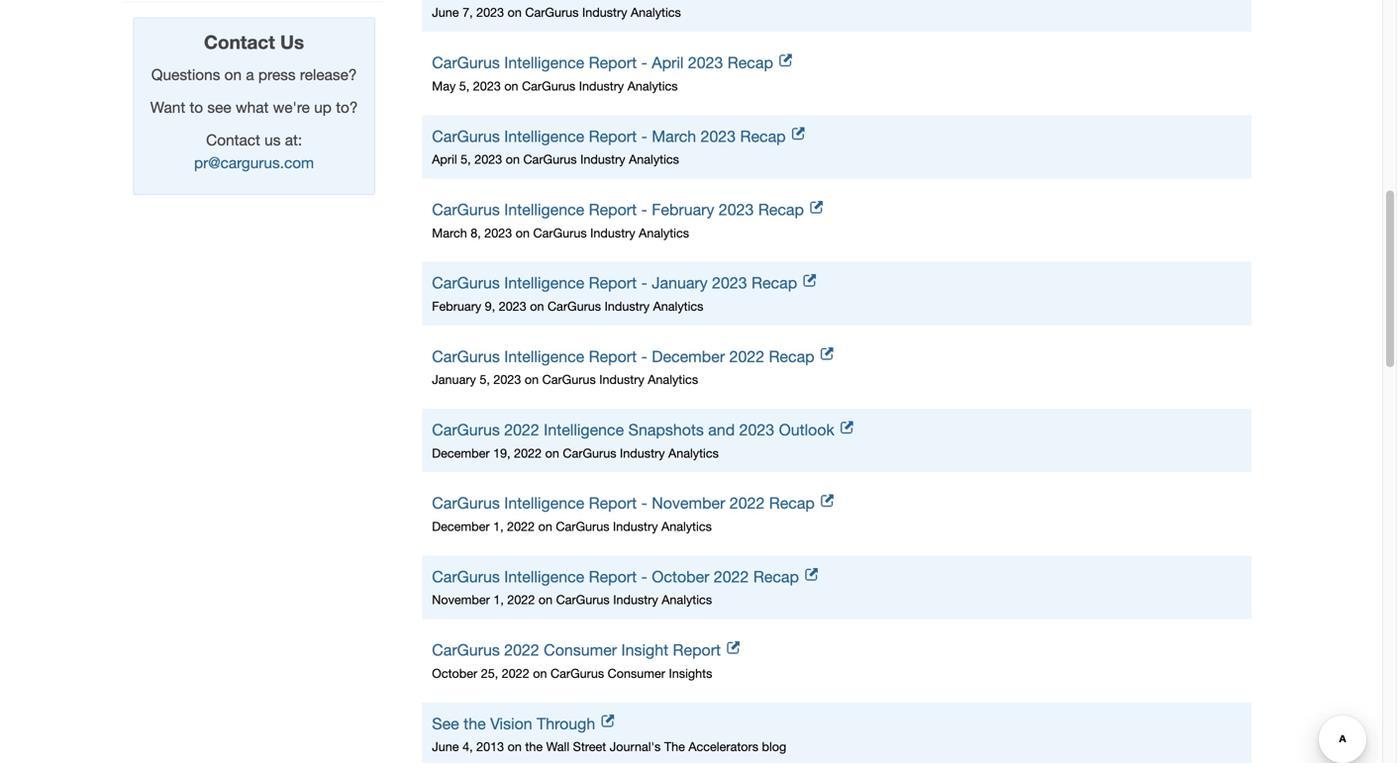 Task type: locate. For each thing, give the bounding box(es) containing it.
analytics down the snapshots
[[668, 446, 719, 460]]

2 1, from the top
[[493, 593, 504, 607]]

march up cargurus intelligence report - february 2023 recap
[[652, 127, 696, 145]]

intelligence up december 19, 2022 on cargurus industry analytics
[[544, 421, 624, 439]]

intelligence for november
[[504, 494, 585, 513]]

1 vertical spatial contact
[[206, 131, 260, 149]]

june left 4,
[[432, 740, 459, 754]]

2022 inside cargurus 2022 intelligence snapshots and 2023 outlook link
[[504, 421, 539, 439]]

- for october
[[641, 568, 647, 586]]

on down see the vision through
[[508, 740, 522, 754]]

industry for january
[[605, 299, 650, 313]]

want to see what we're up to?
[[150, 98, 358, 116]]

report up march 8, 2023 on cargurus industry analytics
[[589, 200, 637, 219]]

cargurus 2022 consumer insight report
[[432, 641, 721, 660]]

june left 7,
[[432, 5, 459, 19]]

january
[[652, 274, 708, 292], [432, 373, 476, 387]]

on
[[508, 5, 522, 19], [224, 66, 242, 83], [504, 79, 518, 93], [506, 152, 520, 166], [516, 226, 530, 240], [530, 299, 544, 313], [525, 373, 539, 387], [545, 446, 559, 460], [538, 519, 552, 534], [539, 593, 553, 607], [533, 666, 547, 681], [508, 740, 522, 754]]

1 horizontal spatial april
[[652, 54, 684, 72]]

1 vertical spatial june
[[432, 740, 459, 754]]

1 vertical spatial march
[[432, 226, 467, 240]]

0 horizontal spatial april
[[432, 152, 457, 166]]

june for june 4, 2013 on the wall street journal's the accelerators blog
[[432, 740, 459, 754]]

intelligence inside cargurus 2022 intelligence snapshots and 2023 outlook link
[[544, 421, 624, 439]]

industry down cargurus intelligence report - january 2023 recap
[[605, 299, 650, 313]]

intelligence inside cargurus intelligence report - february 2023 recap 'link'
[[504, 200, 585, 219]]

june
[[432, 5, 459, 19], [432, 740, 459, 754]]

november up 25,
[[432, 593, 490, 607]]

analytics for april
[[628, 79, 678, 93]]

analytics up insight at the bottom left of the page
[[662, 593, 712, 607]]

on for cargurus intelligence report - january 2023 recap
[[530, 299, 544, 313]]

report up the may 5, 2023 on cargurus industry analytics
[[589, 54, 637, 72]]

november
[[652, 494, 725, 513], [432, 593, 490, 607]]

recap
[[728, 54, 773, 72], [740, 127, 786, 145], [758, 200, 804, 219], [752, 274, 797, 292], [769, 347, 815, 366], [769, 494, 815, 513], [753, 568, 799, 586]]

february inside cargurus intelligence report - february 2023 recap 'link'
[[652, 200, 714, 219]]

analytics down cargurus intelligence report - february 2023 recap
[[639, 226, 689, 240]]

analytics up the snapshots
[[648, 373, 698, 387]]

6 - from the top
[[641, 494, 647, 513]]

on up november 1, 2022 on cargurus industry analytics
[[538, 519, 552, 534]]

1 vertical spatial 1,
[[493, 593, 504, 607]]

contact up pr@cargurus.com
[[206, 131, 260, 149]]

report up november 1, 2022 on cargurus industry analytics
[[589, 568, 637, 586]]

5,
[[459, 79, 470, 93], [461, 152, 471, 166], [480, 373, 490, 387]]

on for cargurus intelligence report - april 2023 recap
[[504, 79, 518, 93]]

1, down 19,
[[493, 519, 504, 534]]

0 vertical spatial 1,
[[493, 519, 504, 534]]

cargurus intelligence report - february 2023 recap link
[[432, 199, 1242, 221]]

1, for cargurus intelligence report - october 2022 recap
[[493, 593, 504, 607]]

analytics down 'cargurus intelligence report - march 2023 recap'
[[629, 152, 679, 166]]

report for april
[[589, 54, 637, 72]]

see
[[207, 98, 231, 116]]

intelligence inside cargurus intelligence report - december 2022 recap link
[[504, 347, 585, 366]]

3 - from the top
[[641, 200, 647, 219]]

us
[[280, 31, 304, 53]]

2023
[[476, 5, 504, 19], [688, 54, 723, 72], [473, 79, 501, 93], [701, 127, 736, 145], [475, 152, 502, 166], [719, 200, 754, 219], [484, 226, 512, 240], [712, 274, 747, 292], [499, 299, 527, 313], [494, 373, 521, 387], [739, 421, 775, 439]]

2022 inside cargurus 2022 consumer insight report link
[[504, 641, 539, 660]]

analytics down cargurus intelligence report - april 2023 recap
[[628, 79, 678, 93]]

industry up cargurus intelligence report - april 2023 recap
[[582, 5, 627, 19]]

october
[[652, 568, 710, 586], [432, 666, 478, 681]]

on down cargurus 2022 consumer insight report
[[533, 666, 547, 681]]

at:
[[285, 131, 302, 149]]

on right 9,
[[530, 299, 544, 313]]

intelligence inside cargurus intelligence report - november 2022 recap link
[[504, 494, 585, 513]]

industry for march
[[580, 152, 625, 166]]

on right 19,
[[545, 446, 559, 460]]

0 vertical spatial october
[[652, 568, 710, 586]]

april down the may
[[432, 152, 457, 166]]

1 vertical spatial january
[[432, 373, 476, 387]]

intelligence up the may 5, 2023 on cargurus industry analytics
[[504, 54, 585, 72]]

report
[[589, 54, 637, 72], [589, 127, 637, 145], [589, 200, 637, 219], [589, 274, 637, 292], [589, 347, 637, 366], [589, 494, 637, 513], [589, 568, 637, 586], [673, 641, 721, 660]]

25,
[[481, 666, 498, 681]]

2022
[[729, 347, 765, 366], [504, 421, 539, 439], [514, 446, 542, 460], [730, 494, 765, 513], [507, 519, 535, 534], [714, 568, 749, 586], [507, 593, 535, 607], [504, 641, 539, 660], [502, 666, 530, 681]]

cargurus inside 'link'
[[432, 200, 500, 219]]

0 vertical spatial march
[[652, 127, 696, 145]]

intelligence inside cargurus intelligence report - march 2023 recap link
[[504, 127, 585, 145]]

the left wall
[[525, 740, 543, 754]]

- inside 'link'
[[641, 200, 647, 219]]

1,
[[493, 519, 504, 534], [493, 593, 504, 607]]

industry for october
[[613, 593, 658, 607]]

industry down 'cargurus intelligence report - march 2023 recap'
[[580, 152, 625, 166]]

2 vertical spatial december
[[432, 519, 490, 534]]

- down cargurus 2022 intelligence snapshots and 2023 outlook
[[641, 494, 647, 513]]

1 vertical spatial 5,
[[461, 152, 471, 166]]

intelligence up january 5, 2023 on cargurus industry analytics
[[504, 347, 585, 366]]

what
[[236, 98, 269, 116]]

street
[[573, 740, 606, 754]]

cargurus intelligence report - april 2023 recap
[[432, 54, 773, 72]]

consumer
[[544, 641, 617, 660], [608, 666, 665, 681]]

1 horizontal spatial october
[[652, 568, 710, 586]]

2 june from the top
[[432, 740, 459, 754]]

intelligence up december 1, 2022 on cargurus industry analytics on the bottom of the page
[[504, 494, 585, 513]]

analytics for and
[[668, 446, 719, 460]]

on down the may 5, 2023 on cargurus industry analytics
[[506, 152, 520, 166]]

intelligence up march 8, 2023 on cargurus industry analytics
[[504, 200, 585, 219]]

industry
[[582, 5, 627, 19], [579, 79, 624, 93], [580, 152, 625, 166], [590, 226, 635, 240], [605, 299, 650, 313], [599, 373, 644, 387], [620, 446, 665, 460], [613, 519, 658, 534], [613, 593, 658, 607]]

5, down 9,
[[480, 373, 490, 387]]

october left 25,
[[432, 666, 478, 681]]

insights
[[669, 666, 712, 681]]

- up 'cargurus intelligence report - march 2023 recap'
[[641, 54, 647, 72]]

industry for february
[[590, 226, 635, 240]]

19,
[[493, 446, 511, 460]]

intelligence up the february 9, 2023 on cargurus industry analytics in the top of the page
[[504, 274, 585, 292]]

the
[[664, 740, 685, 754]]

analytics for march
[[629, 152, 679, 166]]

cargurus intelligence report - december 2022 recap
[[432, 347, 815, 366]]

industry down cargurus intelligence report - april 2023 recap
[[579, 79, 624, 93]]

on for cargurus 2022 consumer insight report
[[533, 666, 547, 681]]

contact up a
[[204, 31, 275, 53]]

on up cargurus 2022 consumer insight report
[[539, 593, 553, 607]]

report up the april 5, 2023 on cargurus industry analytics
[[589, 127, 637, 145]]

- up cargurus intelligence report - december 2022 recap
[[641, 274, 647, 292]]

contact us
[[204, 31, 304, 53]]

1 vertical spatial february
[[432, 299, 481, 313]]

- up cargurus intelligence report - january 2023 recap
[[641, 200, 647, 219]]

recap for cargurus intelligence report - november 2022 recap
[[769, 494, 815, 513]]

march left 8, at the left of page
[[432, 226, 467, 240]]

a
[[246, 66, 254, 83]]

1 1, from the top
[[493, 519, 504, 534]]

0 vertical spatial february
[[652, 200, 714, 219]]

outlook
[[779, 421, 835, 439]]

april
[[652, 54, 684, 72], [432, 152, 457, 166]]

on down the february 9, 2023 on cargurus industry analytics in the top of the page
[[525, 373, 539, 387]]

1 vertical spatial october
[[432, 666, 478, 681]]

0 horizontal spatial the
[[464, 715, 486, 733]]

4 - from the top
[[641, 274, 647, 292]]

intelligence inside cargurus intelligence report - april 2023 recap link
[[504, 54, 585, 72]]

1 horizontal spatial february
[[652, 200, 714, 219]]

on for cargurus intelligence report - march 2023 recap
[[506, 152, 520, 166]]

industry down cargurus intelligence report - december 2022 recap
[[599, 373, 644, 387]]

- up cargurus intelligence report - february 2023 recap
[[641, 127, 647, 145]]

march 8, 2023 on cargurus industry analytics
[[432, 226, 689, 240]]

- up insight at the bottom left of the page
[[641, 568, 647, 586]]

report up december 1, 2022 on cargurus industry analytics on the bottom of the page
[[589, 494, 637, 513]]

snapshots
[[628, 421, 704, 439]]

contact
[[204, 31, 275, 53], [206, 131, 260, 149]]

0 vertical spatial april
[[652, 54, 684, 72]]

cargurus intelligence report - april 2023 recap link
[[432, 52, 1242, 74]]

industry down cargurus 2022 intelligence snapshots and 2023 outlook
[[620, 446, 665, 460]]

analytics for november
[[662, 519, 712, 534]]

analytics down the cargurus intelligence report - november 2022 recap
[[662, 519, 712, 534]]

june 4, 2013 on the wall street journal's the accelerators blog
[[432, 740, 787, 754]]

us
[[265, 131, 281, 149]]

journal's
[[610, 740, 661, 754]]

industry down cargurus intelligence report - february 2023 recap
[[590, 226, 635, 240]]

release?
[[300, 66, 357, 83]]

cargurus
[[525, 5, 579, 19], [432, 54, 500, 72], [522, 79, 576, 93], [432, 127, 500, 145], [523, 152, 577, 166], [432, 200, 500, 219], [533, 226, 587, 240], [432, 274, 500, 292], [548, 299, 601, 313], [432, 347, 500, 366], [542, 373, 596, 387], [432, 421, 500, 439], [563, 446, 616, 460], [432, 494, 500, 513], [556, 519, 610, 534], [432, 568, 500, 586], [556, 593, 610, 607], [432, 641, 500, 660], [551, 666, 604, 681]]

- up cargurus 2022 intelligence snapshots and 2023 outlook
[[641, 347, 647, 366]]

consumer down insight at the bottom left of the page
[[608, 666, 665, 681]]

1 horizontal spatial november
[[652, 494, 725, 513]]

march
[[652, 127, 696, 145], [432, 226, 467, 240]]

april up 'cargurus intelligence report - march 2023 recap'
[[652, 54, 684, 72]]

industry down the cargurus intelligence report - november 2022 recap
[[613, 519, 658, 534]]

intelligence inside cargurus intelligence report - october 2022 recap link
[[504, 568, 585, 586]]

0 vertical spatial 5,
[[459, 79, 470, 93]]

2022 inside cargurus intelligence report - november 2022 recap link
[[730, 494, 765, 513]]

- for january
[[641, 274, 647, 292]]

cargurus intelligence report - january 2023 recap link
[[432, 272, 1242, 295]]

-
[[641, 54, 647, 72], [641, 127, 647, 145], [641, 200, 647, 219], [641, 274, 647, 292], [641, 347, 647, 366], [641, 494, 647, 513], [641, 568, 647, 586]]

the
[[464, 715, 486, 733], [525, 740, 543, 754]]

analytics
[[631, 5, 681, 19], [628, 79, 678, 93], [629, 152, 679, 166], [639, 226, 689, 240], [653, 299, 704, 313], [648, 373, 698, 387], [668, 446, 719, 460], [662, 519, 712, 534], [662, 593, 712, 607]]

march inside cargurus intelligence report - march 2023 recap link
[[652, 127, 696, 145]]

cargurus 2022 intelligence snapshots and 2023 outlook link
[[432, 419, 1242, 442]]

0 vertical spatial consumer
[[544, 641, 617, 660]]

december
[[652, 347, 725, 366], [432, 446, 490, 460], [432, 519, 490, 534]]

1 vertical spatial the
[[525, 740, 543, 754]]

intelligence
[[504, 54, 585, 72], [504, 127, 585, 145], [504, 200, 585, 219], [504, 274, 585, 292], [504, 347, 585, 366], [544, 421, 624, 439], [504, 494, 585, 513], [504, 568, 585, 586]]

intelligence for march
[[504, 127, 585, 145]]

1 horizontal spatial the
[[525, 740, 543, 754]]

2 - from the top
[[641, 127, 647, 145]]

5 - from the top
[[641, 347, 647, 366]]

2023 inside 'link'
[[719, 200, 754, 219]]

intelligence up november 1, 2022 on cargurus industry analytics
[[504, 568, 585, 586]]

on right the may
[[504, 79, 518, 93]]

analytics for january
[[653, 299, 704, 313]]

december for report
[[432, 519, 490, 534]]

2022 inside cargurus intelligence report - december 2022 recap link
[[729, 347, 765, 366]]

see the vision through
[[432, 715, 595, 733]]

december 19, 2022 on cargurus industry analytics
[[432, 446, 719, 460]]

2 vertical spatial 5,
[[480, 373, 490, 387]]

on right 8, at the left of page
[[516, 226, 530, 240]]

0 vertical spatial june
[[432, 5, 459, 19]]

analytics for october
[[662, 593, 712, 607]]

may
[[432, 79, 456, 93]]

0 vertical spatial the
[[464, 715, 486, 733]]

november down the snapshots
[[652, 494, 725, 513]]

7 - from the top
[[641, 568, 647, 586]]

consumer up october 25, 2022 on cargurus consumer insights
[[544, 641, 617, 660]]

analytics down cargurus intelligence report - january 2023 recap
[[653, 299, 704, 313]]

report inside 'link'
[[589, 200, 637, 219]]

industry for december
[[599, 373, 644, 387]]

1 horizontal spatial january
[[652, 274, 708, 292]]

industry for and
[[620, 446, 665, 460]]

5, up 8, at the left of page
[[461, 152, 471, 166]]

the up 4,
[[464, 715, 486, 733]]

on for cargurus intelligence report - february 2023 recap
[[516, 226, 530, 240]]

1 vertical spatial december
[[432, 446, 490, 460]]

report up the february 9, 2023 on cargurus industry analytics in the top of the page
[[589, 274, 637, 292]]

1 - from the top
[[641, 54, 647, 72]]

report up january 5, 2023 on cargurus industry analytics
[[589, 347, 637, 366]]

intelligence up the april 5, 2023 on cargurus industry analytics
[[504, 127, 585, 145]]

recap for cargurus intelligence report - january 2023 recap
[[752, 274, 797, 292]]

on for see the vision through
[[508, 740, 522, 754]]

october 25, 2022 on cargurus consumer insights
[[432, 666, 712, 681]]

june for june 7, 2023 on cargurus industry analytics
[[432, 5, 459, 19]]

industry for april
[[579, 79, 624, 93]]

0 horizontal spatial january
[[432, 373, 476, 387]]

cargurus intelligence report - march 2023 recap link
[[432, 125, 1242, 148]]

0 horizontal spatial march
[[432, 226, 467, 240]]

february
[[652, 200, 714, 219], [432, 299, 481, 313]]

recap inside 'link'
[[758, 200, 804, 219]]

contact inside contact us at: pr@cargurus.com
[[206, 131, 260, 149]]

7,
[[463, 5, 473, 19]]

1 horizontal spatial march
[[652, 127, 696, 145]]

industry down cargurus intelligence report - october 2022 recap
[[613, 593, 658, 607]]

on right 7,
[[508, 5, 522, 19]]

1 june from the top
[[432, 5, 459, 19]]

0 vertical spatial november
[[652, 494, 725, 513]]

october up insight at the bottom left of the page
[[652, 568, 710, 586]]

1, up 25,
[[493, 593, 504, 607]]

5, right the may
[[459, 79, 470, 93]]

intelligence inside cargurus intelligence report - january 2023 recap link
[[504, 274, 585, 292]]

report for march
[[589, 127, 637, 145]]

0 horizontal spatial november
[[432, 593, 490, 607]]

pr@cargurus.com link
[[194, 154, 314, 172]]

cargurus intelligence report - october 2022 recap
[[432, 568, 799, 586]]

0 vertical spatial contact
[[204, 31, 275, 53]]



Task type: describe. For each thing, give the bounding box(es) containing it.
up
[[314, 98, 332, 116]]

cargurus intelligence report - october 2022 recap link
[[432, 566, 1242, 588]]

- for march
[[641, 127, 647, 145]]

recap for cargurus intelligence report - october 2022 recap
[[753, 568, 799, 586]]

see the vision through link
[[432, 713, 1242, 735]]

0 horizontal spatial february
[[432, 299, 481, 313]]

report for october
[[589, 568, 637, 586]]

- for february
[[641, 200, 647, 219]]

to?
[[336, 98, 358, 116]]

9,
[[485, 299, 495, 313]]

february 9, 2023 on cargurus industry analytics
[[432, 299, 704, 313]]

5, for cargurus intelligence report - december 2022 recap
[[480, 373, 490, 387]]

0 vertical spatial december
[[652, 347, 725, 366]]

june 7, 2023 on cargurus industry analytics
[[432, 5, 681, 19]]

report for february
[[589, 200, 637, 219]]

report for november
[[589, 494, 637, 513]]

intelligence for february
[[504, 200, 585, 219]]

press
[[258, 66, 296, 83]]

analytics for february
[[639, 226, 689, 240]]

to
[[190, 98, 203, 116]]

intelligence for december
[[504, 347, 585, 366]]

1 vertical spatial april
[[432, 152, 457, 166]]

2022 inside cargurus intelligence report - october 2022 recap link
[[714, 568, 749, 586]]

cargurus intelligence report - march 2023 recap
[[432, 127, 786, 145]]

april 5, 2023 on cargurus industry analytics
[[432, 152, 679, 166]]

cargurus 2022 consumer insight report link
[[432, 639, 1242, 662]]

december for intelligence
[[432, 446, 490, 460]]

recap for cargurus intelligence report - march 2023 recap
[[740, 127, 786, 145]]

blog
[[762, 740, 787, 754]]

analytics for december
[[648, 373, 698, 387]]

on left a
[[224, 66, 242, 83]]

contact us at: pr@cargurus.com
[[194, 131, 314, 172]]

- for november
[[641, 494, 647, 513]]

analytics up cargurus intelligence report - april 2023 recap
[[631, 5, 681, 19]]

accelerators
[[689, 740, 759, 754]]

report for january
[[589, 274, 637, 292]]

december 1, 2022 on cargurus industry analytics
[[432, 519, 712, 534]]

recap for cargurus intelligence report - december 2022 recap
[[769, 347, 815, 366]]

report up insights
[[673, 641, 721, 660]]

cargurus 2022 intelligence snapshots and 2023 outlook
[[432, 421, 835, 439]]

intelligence for april
[[504, 54, 585, 72]]

we're
[[273, 98, 310, 116]]

cargurus intelligence report - november 2022 recap link
[[432, 492, 1242, 515]]

report for december
[[589, 347, 637, 366]]

questions on a press release?
[[151, 66, 357, 83]]

4,
[[463, 740, 473, 754]]

contact for us
[[204, 31, 275, 53]]

the inside "see the vision through" "link"
[[464, 715, 486, 733]]

0 vertical spatial january
[[652, 274, 708, 292]]

contact for us
[[206, 131, 260, 149]]

5, for cargurus intelligence report - april 2023 recap
[[459, 79, 470, 93]]

on for cargurus intelligence report - november 2022 recap
[[538, 519, 552, 534]]

cargurus intelligence report - february 2023 recap
[[432, 200, 804, 219]]

industry for november
[[613, 519, 658, 534]]

see
[[432, 715, 459, 733]]

- for april
[[641, 54, 647, 72]]

1, for cargurus intelligence report - november 2022 recap
[[493, 519, 504, 534]]

on for cargurus 2022 intelligence snapshots and 2023 outlook
[[545, 446, 559, 460]]

january 5, 2023 on cargurus industry analytics
[[432, 373, 698, 387]]

recap for cargurus intelligence report - february 2023 recap
[[758, 200, 804, 219]]

cargurus intelligence report - november 2022 recap
[[432, 494, 815, 513]]

insight
[[621, 641, 669, 660]]

may 5, 2023 on cargurus industry analytics
[[432, 79, 678, 93]]

cargurus intelligence report - december 2022 recap link
[[432, 345, 1242, 368]]

2013
[[476, 740, 504, 754]]

wall
[[546, 740, 570, 754]]

questions
[[151, 66, 220, 83]]

on for cargurus intelligence report - december 2022 recap
[[525, 373, 539, 387]]

0 horizontal spatial october
[[432, 666, 478, 681]]

and
[[708, 421, 735, 439]]

recap for cargurus intelligence report - april 2023 recap
[[728, 54, 773, 72]]

1 vertical spatial consumer
[[608, 666, 665, 681]]

vision
[[490, 715, 532, 733]]

on for cargurus intelligence report - october 2022 recap
[[539, 593, 553, 607]]

8,
[[471, 226, 481, 240]]

intelligence for october
[[504, 568, 585, 586]]

pr@cargurus.com
[[194, 154, 314, 172]]

5, for cargurus intelligence report - march 2023 recap
[[461, 152, 471, 166]]

1 vertical spatial november
[[432, 593, 490, 607]]

want
[[150, 98, 185, 116]]

intelligence for january
[[504, 274, 585, 292]]

- for december
[[641, 347, 647, 366]]

through
[[537, 715, 595, 733]]

cargurus intelligence report - january 2023 recap
[[432, 274, 797, 292]]

november 1, 2022 on cargurus industry analytics
[[432, 593, 712, 607]]



Task type: vqa. For each thing, say whether or not it's contained in the screenshot.
Alfa
no



